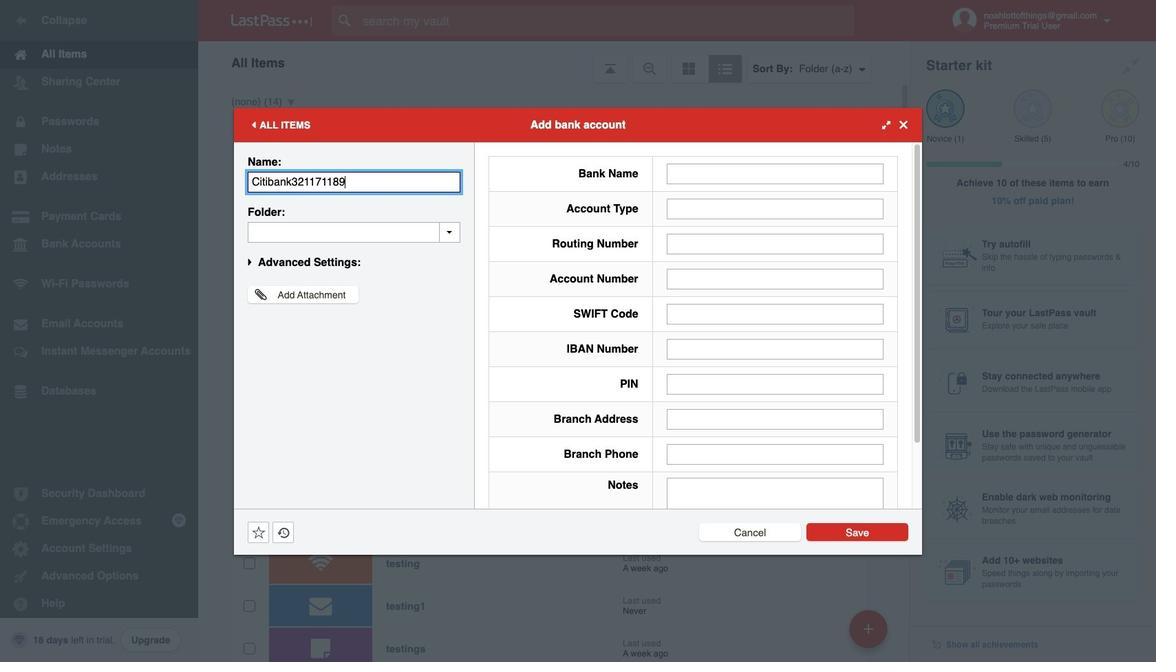 Task type: describe. For each thing, give the bounding box(es) containing it.
lastpass image
[[231, 14, 313, 27]]

Search search field
[[332, 6, 882, 36]]

new item navigation
[[845, 607, 896, 663]]

new item image
[[864, 625, 874, 634]]



Task type: locate. For each thing, give the bounding box(es) containing it.
None text field
[[667, 164, 884, 184], [248, 172, 461, 192], [667, 199, 884, 219], [248, 222, 461, 243], [667, 234, 884, 254], [667, 304, 884, 325], [667, 374, 884, 395], [667, 444, 884, 465], [667, 164, 884, 184], [248, 172, 461, 192], [667, 199, 884, 219], [248, 222, 461, 243], [667, 234, 884, 254], [667, 304, 884, 325], [667, 374, 884, 395], [667, 444, 884, 465]]

None text field
[[667, 269, 884, 290], [667, 339, 884, 360], [667, 409, 884, 430], [667, 478, 884, 564], [667, 269, 884, 290], [667, 339, 884, 360], [667, 409, 884, 430], [667, 478, 884, 564]]

vault options navigation
[[198, 41, 910, 83]]

dialog
[[234, 108, 923, 572]]

main navigation navigation
[[0, 0, 198, 663]]

search my vault text field
[[332, 6, 882, 36]]



